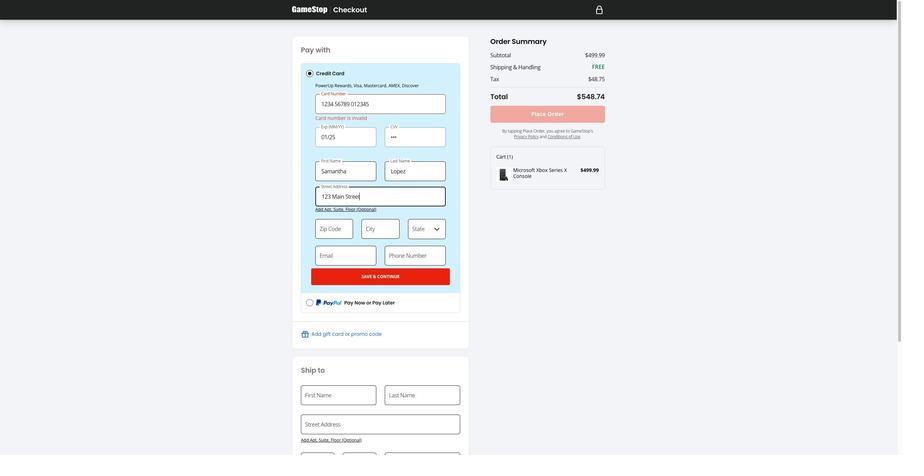 Task type: describe. For each thing, give the bounding box(es) containing it.
gamestop image
[[292, 6, 327, 14]]



Task type: vqa. For each thing, say whether or not it's contained in the screenshot.
Payments Icon
no



Task type: locate. For each thing, give the bounding box(es) containing it.
None password field
[[385, 127, 446, 147]]

None text field
[[315, 220, 353, 239], [362, 220, 399, 239], [385, 386, 460, 406], [301, 415, 460, 435], [315, 220, 353, 239], [362, 220, 399, 239], [385, 386, 460, 406], [301, 415, 460, 435]]

microsoft xbox series x console image
[[496, 168, 511, 183]]

None telephone field
[[385, 246, 446, 266]]

None text field
[[315, 94, 446, 114], [315, 127, 376, 147], [315, 162, 376, 181], [385, 162, 446, 181], [315, 187, 446, 207], [301, 386, 376, 406], [301, 454, 334, 456], [343, 454, 376, 456], [315, 94, 446, 114], [315, 127, 376, 147], [315, 162, 376, 181], [385, 162, 446, 181], [315, 187, 446, 207], [301, 386, 376, 406], [301, 454, 334, 456], [343, 454, 376, 456]]

lock icon image
[[596, 6, 603, 14]]

gift card image
[[301, 331, 309, 339]]

None email field
[[315, 246, 376, 266]]

tab list
[[301, 63, 460, 314]]



